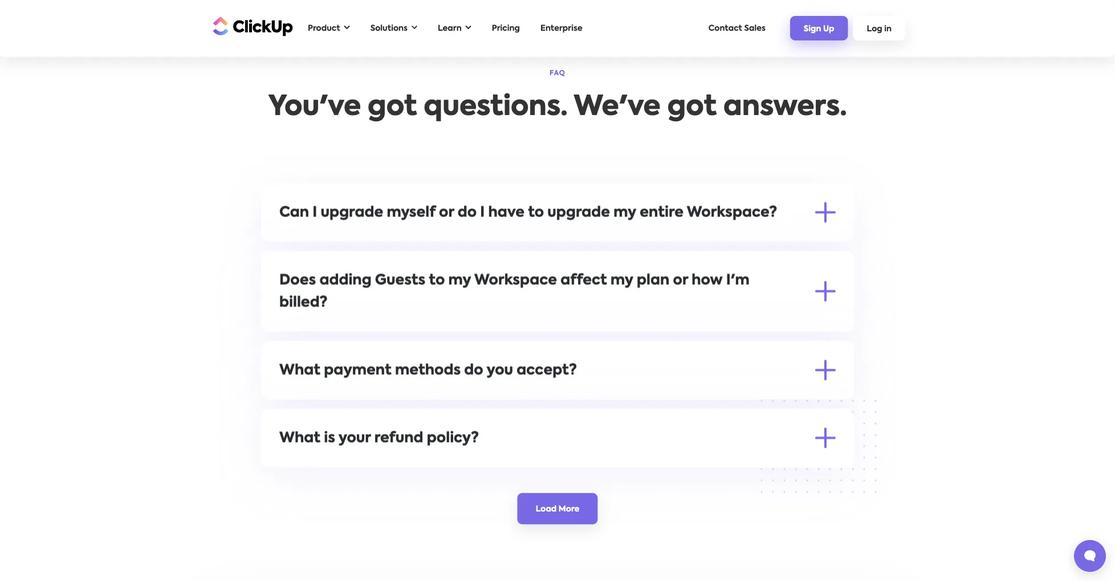 Task type: locate. For each thing, give the bounding box(es) containing it.
receive up credit on the left
[[363, 380, 392, 388]]

read-
[[318, 352, 341, 360]]

for left users
[[361, 465, 372, 473]]

business inside business plan: receive 10 guest seats for a 1 paid user workspace and 5 guest seats for each additional paid user you invite to your workspace
[[302, 409, 335, 417]]

0 vertical spatial additional
[[662, 380, 702, 388]]

1 what from the top
[[279, 364, 321, 378]]

for inside 'guests are intended for users external to your organization, if you add people inside your organization as guests they will be billed as paid users.'
[[361, 465, 372, 473]]

for up advanced
[[626, 409, 637, 417]]

to inside we have a 100% satisfaction guarantee. if for any reason, you're not satisfied with your purchase, simply let us know within 30 days and we'll be happy to issue you a full refund.
[[319, 474, 327, 482]]

1 vertical spatial number
[[684, 338, 715, 346]]

upgrade
[[321, 206, 383, 220], [548, 206, 610, 220], [290, 234, 324, 242], [414, 234, 448, 242]]

are
[[491, 352, 504, 360], [308, 465, 321, 473]]

each up bank
[[640, 380, 660, 388]]

2 vertical spatial enterprise
[[302, 437, 342, 445]]

you've got questions. we've got answers.
[[268, 94, 847, 121]]

we for what payment methods do you accept?
[[279, 392, 292, 400]]

0 horizontal spatial accept
[[294, 392, 323, 400]]

2 what from the top
[[279, 431, 321, 446]]

enterprise plan: receives the same number of guest seats as the business plan, with advanced permissions options
[[302, 437, 747, 445]]

you've
[[268, 94, 361, 121]]

1 horizontal spatial enterprise
[[427, 392, 467, 400]]

be
[[448, 338, 458, 346], [752, 465, 762, 473], [279, 474, 290, 482]]

inside
[[584, 465, 606, 473]]

i
[[313, 206, 317, 220], [480, 206, 485, 220]]

1
[[467, 380, 470, 388], [466, 409, 469, 417]]

0 vertical spatial in
[[885, 25, 892, 33]]

i right the can
[[313, 206, 317, 220]]

0 horizontal spatial free
[[279, 324, 296, 332]]

each inside business plan: receive 10 guest seats for a 1 paid user workspace and 5 guest seats for each additional paid user you invite to your workspace
[[639, 409, 659, 417]]

0 vertical spatial guests
[[375, 273, 426, 288]]

plan: up major
[[342, 380, 361, 388]]

guests right plan,
[[751, 324, 776, 332]]

additional inside unlimited plan: receive 5 guest seats for a 1 paid user workspace and 2 guest seats for each additional paid user you invite to your workspace
[[662, 380, 702, 388]]

users.
[[279, 480, 301, 488]]

additional down transfers.
[[661, 409, 702, 417]]

your inside we have a 100% satisfaction guarantee. if for any reason, you're not satisfied with your purchase, simply let us know within 30 days and we'll be happy to issue you a full refund.
[[602, 460, 619, 468]]

any
[[460, 460, 474, 468]]

if
[[513, 465, 518, 473]]

guests left they
[[690, 465, 716, 473]]

a up we accept all major credit cards! for enterprise orders meeting a minimum we also accept bank transfers.
[[460, 380, 465, 388]]

1 horizontal spatial i
[[480, 206, 485, 220]]

sign up button
[[790, 16, 848, 40]]

of
[[501, 324, 509, 332], [717, 338, 725, 346], [471, 437, 479, 445]]

0 vertical spatial invite
[[758, 380, 780, 388]]

2 free from the left
[[679, 324, 696, 332]]

we
[[577, 392, 588, 400]]

permissions
[[670, 437, 716, 445]]

2 vertical spatial of
[[471, 437, 479, 445]]

a up policy?
[[459, 409, 464, 417]]

workspace?
[[687, 206, 777, 220]]

organization,
[[459, 465, 511, 473]]

a
[[561, 338, 567, 346], [648, 338, 653, 346], [460, 380, 465, 388], [531, 392, 536, 400], [459, 409, 464, 417], [315, 460, 321, 468], [366, 474, 371, 482]]

workspace down meeting
[[509, 409, 553, 417]]

invite for unlimited plan: receive 5 guest seats for a 1 paid user workspace and 2 guest seats for each additional paid user you invite to your workspace
[[758, 380, 780, 388]]

guests down need
[[375, 273, 426, 288]]

0 horizontal spatial all
[[325, 392, 334, 400]]

unlimited down create
[[279, 352, 316, 360]]

a right meeting
[[531, 392, 536, 400]]

0 vertical spatial 5
[[394, 380, 398, 388]]

your inside unlimited plan: receive 5 guest seats for a 1 paid user workspace and 2 guest seats for each additional paid user you invite to your workspace
[[792, 380, 809, 388]]

1 for 5
[[467, 380, 470, 388]]

1 vertical spatial what
[[279, 431, 321, 446]]

contact sales link
[[703, 19, 771, 38]]

upgrade right to
[[290, 234, 324, 242]]

upgrade up means
[[548, 206, 610, 220]]

user
[[492, 380, 508, 388], [724, 380, 740, 388], [491, 409, 507, 417], [723, 409, 740, 417]]

of up any
[[471, 437, 479, 445]]

0 horizontal spatial entire
[[469, 234, 492, 242]]

we have a 100% satisfaction guarantee. if for any reason, you're not satisfied with your purchase, simply let us know within 30 days and we'll be happy to issue you a full refund.
[[279, 460, 827, 482]]

0 horizontal spatial members
[[511, 324, 549, 332]]

refund.
[[387, 474, 415, 482]]

2 vertical spatial plan
[[425, 352, 442, 360]]

as inside free forever workspaces can have an unlimited number of members and guests at no charge. on the free forever plan, guests have full create and edit permissions, which cannot be modified. workspaces on a paid plan start with a limited number of external guest seats and unlimited read-only guests. the paid plan guest seats are as follows:
[[506, 352, 515, 360]]

1 vertical spatial 5
[[573, 409, 577, 417]]

learn
[[391, 507, 411, 515]]

unlimited up cannot at the bottom left of page
[[430, 324, 467, 332]]

at
[[596, 324, 604, 332]]

load more
[[536, 506, 580, 514]]

entire up workspace. in the top right of the page
[[640, 206, 684, 220]]

2 horizontal spatial enterprise
[[541, 24, 583, 32]]

with down plan,
[[583, 460, 600, 468]]

0 vertical spatial each
[[640, 380, 660, 388]]

0 vertical spatial we
[[279, 392, 292, 400]]

permissions,
[[343, 338, 390, 346]]

free up create
[[279, 324, 296, 332]]

5 up cards!
[[394, 380, 398, 388]]

1 vertical spatial full
[[373, 474, 385, 482]]

1 horizontal spatial or
[[673, 273, 688, 288]]

0 horizontal spatial i
[[313, 206, 317, 220]]

orders
[[469, 392, 494, 400]]

business up is
[[302, 409, 335, 417]]

1 vertical spatial of
[[717, 338, 725, 346]]

1 vertical spatial invite
[[757, 409, 779, 417]]

business
[[302, 409, 335, 417], [553, 437, 586, 445]]

guests left at
[[568, 324, 594, 332]]

0 horizontal spatial which
[[392, 338, 416, 346]]

0 vertical spatial 1
[[467, 380, 470, 388]]

free forever workspaces can have an unlimited number of members and guests at no charge. on the free forever plan, guests have full create and edit permissions, which cannot be modified. workspaces on a paid plan start with a limited number of external guest seats and unlimited read-only guests. the paid plan guest seats are as follows:
[[279, 324, 823, 360]]

paid inside 'guests are intended for users external to your organization, if you add people inside your organization as guests they will be billed as paid users.'
[[798, 465, 816, 473]]

1 vertical spatial members
[[511, 324, 549, 332]]

methods
[[395, 364, 461, 378]]

support doc link
[[329, 507, 379, 515]]

have inside we have a 100% satisfaction guarantee. if for any reason, you're not satisfied with your purchase, simply let us know within 30 days and we'll be happy to issue you a full refund.
[[294, 460, 314, 468]]

workspace
[[474, 273, 557, 288], [510, 380, 554, 388], [302, 395, 346, 403], [509, 409, 553, 417], [302, 423, 346, 431]]

2 vertical spatial plan:
[[344, 437, 363, 445]]

you
[[487, 364, 513, 378], [742, 380, 756, 388], [741, 409, 756, 417], [520, 465, 534, 473], [350, 474, 364, 482]]

invite inside unlimited plan: receive 5 guest seats for a 1 paid user workspace and 2 guest seats for each additional paid user you invite to your workspace
[[758, 380, 780, 388]]

a left "100%"
[[315, 460, 321, 468]]

of down does adding guests to my workspace affect my plan or how i'm billed?
[[501, 324, 509, 332]]

members inside free forever workspaces can have an unlimited number of members and guests at no charge. on the free forever plan, guests have full create and edit permissions, which cannot be modified. workspaces on a paid plan start with a limited number of external guest seats and unlimited read-only guests. the paid plan guest seats are as follows:
[[511, 324, 549, 332]]

you inside business plan: receive 10 guest seats for a 1 paid user workspace and 5 guest seats for each additional paid user you invite to your workspace
[[741, 409, 756, 417]]

you'll
[[360, 234, 380, 242]]

are inside free forever workspaces can have an unlimited number of members and guests at no charge. on the free forever plan, guests have full create and edit permissions, which cannot be modified. workspaces on a paid plan start with a limited number of external guest seats and unlimited read-only guests. the paid plan guest seats are as follows:
[[491, 352, 504, 360]]

2 horizontal spatial be
[[752, 465, 762, 473]]

enterprise right "for"
[[427, 392, 467, 400]]

all right means
[[596, 234, 605, 242]]

each inside unlimited plan: receive 5 guest seats for a 1 paid user workspace and 2 guest seats for each additional paid user you invite to your workspace
[[640, 380, 660, 388]]

for right if
[[447, 460, 458, 468]]

all down "unlimited"
[[325, 392, 334, 400]]

1 got from the left
[[368, 94, 417, 121]]

1 vertical spatial unlimited
[[279, 352, 316, 360]]

enterprise for enterprise plan: receives the same number of guest seats as the business plan, with advanced permissions options
[[302, 437, 342, 445]]

the right on
[[664, 324, 677, 332]]

user up options
[[723, 409, 740, 417]]

user down plan,
[[724, 380, 740, 388]]

0 horizontal spatial are
[[308, 465, 321, 473]]

guests up happy
[[279, 465, 306, 473]]

also
[[590, 392, 606, 400]]

sales
[[744, 24, 766, 32]]

enterprise up faq in the top of the page
[[541, 24, 583, 32]]

receive for 10
[[358, 409, 387, 417]]

0 horizontal spatial the
[[399, 437, 413, 445]]

plan
[[637, 273, 670, 288], [589, 338, 606, 346], [425, 352, 442, 360]]

we down create
[[279, 392, 292, 400]]

additional
[[662, 380, 702, 388], [661, 409, 702, 417]]

0 horizontal spatial unlimited
[[279, 352, 316, 360]]

as right billed
[[787, 465, 796, 473]]

1 vertical spatial are
[[308, 465, 321, 473]]

1 we from the top
[[279, 392, 292, 400]]

same
[[415, 437, 436, 445]]

or left how
[[673, 273, 688, 288]]

accept right also
[[608, 392, 637, 400]]

learn
[[438, 24, 462, 32]]

faq
[[550, 70, 566, 76]]

1 horizontal spatial number
[[469, 324, 499, 332]]

0 vertical spatial workspaces
[[330, 324, 377, 332]]

1 horizontal spatial in
[[885, 25, 892, 33]]

0 horizontal spatial or
[[439, 206, 454, 220]]

transfers.
[[660, 392, 697, 400]]

accept down "unlimited"
[[294, 392, 323, 400]]

receive
[[363, 380, 392, 388], [358, 409, 387, 417]]

0 vertical spatial what
[[279, 364, 321, 378]]

my
[[614, 206, 636, 220], [448, 273, 471, 288], [611, 273, 633, 288]]

plan: right is
[[344, 437, 363, 445]]

we up users.
[[279, 460, 292, 468]]

1 horizontal spatial guests
[[375, 273, 426, 288]]

be left happy
[[279, 474, 290, 482]]

plan: inside unlimited plan: receive 5 guest seats for a 1 paid user workspace and 2 guest seats for each additional paid user you invite to your workspace
[[342, 380, 361, 388]]

number right limited
[[684, 338, 715, 346]]

workspace down "unlimited"
[[302, 395, 346, 403]]

1 vertical spatial enterprise
[[427, 392, 467, 400]]

each down bank
[[639, 409, 659, 417]]

0 vertical spatial plan
[[637, 273, 670, 288]]

0 vertical spatial entire
[[640, 206, 684, 220]]

guests
[[375, 273, 426, 288], [279, 465, 306, 473]]

0 vertical spatial business
[[302, 409, 335, 417]]

with inside we have a 100% satisfaction guarantee. if for any reason, you're not satisfied with your purchase, simply let us know within 30 days and we'll be happy to issue you a full refund.
[[583, 460, 600, 468]]

each for 2
[[640, 380, 660, 388]]

do up to upgrade clickup, you'll need to upgrade your entire workspace, which means all members in your workspace.
[[458, 206, 477, 220]]

workspace down 'workspace,'
[[474, 273, 557, 288]]

1 vertical spatial business
[[553, 437, 586, 445]]

1 vertical spatial or
[[673, 273, 688, 288]]

1 up orders
[[467, 380, 470, 388]]

of right limited
[[717, 338, 725, 346]]

1 vertical spatial 1
[[466, 409, 469, 417]]

business up satisfied
[[553, 437, 586, 445]]

free up limited
[[679, 324, 696, 332]]

1 vertical spatial be
[[752, 465, 762, 473]]

0 horizontal spatial with
[[583, 460, 600, 468]]

the left same
[[399, 437, 413, 445]]

what left is
[[279, 431, 321, 446]]

number up if
[[438, 437, 469, 445]]

are up happy
[[308, 465, 321, 473]]

2 we from the top
[[279, 460, 292, 468]]

doc
[[363, 507, 379, 515]]

which up the the
[[392, 338, 416, 346]]

be inside 'guests are intended for users external to your organization, if you add people inside your organization as guests they will be billed as paid users.'
[[752, 465, 762, 473]]

as left "follows:"
[[506, 352, 515, 360]]

1 horizontal spatial business
[[553, 437, 586, 445]]

in right log
[[885, 25, 892, 33]]

members right means
[[607, 234, 644, 242]]

external up refund.
[[396, 465, 428, 473]]

sign up
[[804, 25, 835, 33]]

you inside unlimited plan: receive 5 guest seats for a 1 paid user workspace and 2 guest seats for each additional paid user you invite to your workspace
[[742, 380, 756, 388]]

issue
[[329, 474, 348, 482]]

1 vertical spatial with
[[609, 437, 626, 445]]

the up not on the left of page
[[538, 437, 551, 445]]

workspaces up permissions,
[[330, 324, 377, 332]]

2 vertical spatial with
[[583, 460, 600, 468]]

plan: down major
[[337, 409, 356, 417]]

with for advanced
[[609, 437, 626, 445]]

in left workspace. in the top right of the page
[[646, 234, 653, 242]]

means
[[567, 234, 594, 242]]

0 vertical spatial of
[[501, 324, 509, 332]]

0 horizontal spatial of
[[471, 437, 479, 445]]

limited
[[655, 338, 682, 346]]

1 vertical spatial each
[[639, 409, 659, 417]]

do up orders
[[464, 364, 483, 378]]

the
[[664, 324, 677, 332], [399, 437, 413, 445], [538, 437, 551, 445]]

2 horizontal spatial plan
[[637, 273, 670, 288]]

plan:
[[342, 380, 361, 388], [337, 409, 356, 417], [344, 437, 363, 445]]

we
[[279, 392, 292, 400], [279, 460, 292, 468]]

what is your refund policy?
[[279, 431, 479, 446]]

full
[[800, 324, 812, 332], [373, 474, 385, 482]]

the inside free forever workspaces can have an unlimited number of members and guests at no charge. on the free forever plan, guests have full create and edit permissions, which cannot be modified. workspaces on a paid plan start with a limited number of external guest seats and unlimited read-only guests. the paid plan guest seats are as follows:
[[664, 324, 677, 332]]

0 horizontal spatial external
[[396, 465, 428, 473]]

or inside does adding guests to my workspace affect my plan or how i'm billed?
[[673, 273, 688, 288]]

additional inside business plan: receive 10 guest seats for a 1 paid user workspace and 5 guest seats for each additional paid user you invite to your workspace
[[661, 409, 702, 417]]

0 vertical spatial unlimited
[[430, 324, 467, 332]]

myself
[[387, 206, 436, 220]]

plan down at
[[589, 338, 606, 346]]

1 horizontal spatial members
[[607, 234, 644, 242]]

plan,
[[588, 437, 607, 445]]

1 free from the left
[[279, 324, 296, 332]]

plan: inside business plan: receive 10 guest seats for a 1 paid user workspace and 5 guest seats for each additional paid user you invite to your workspace
[[337, 409, 356, 417]]

with
[[629, 338, 646, 346], [609, 437, 626, 445], [583, 460, 600, 468]]

clickup image
[[210, 15, 293, 37]]

be inside free forever workspaces can have an unlimited number of members and guests at no charge. on the free forever plan, guests have full create and edit permissions, which cannot be modified. workspaces on a paid plan start with a limited number of external guest seats and unlimited read-only guests. the paid plan guest seats are as follows:
[[448, 338, 458, 346]]

invite inside business plan: receive 10 guest seats for a 1 paid user workspace and 5 guest seats for each additional paid user you invite to your workspace
[[757, 409, 779, 417]]

external down plan,
[[727, 338, 759, 346]]

with down charge.
[[629, 338, 646, 346]]

are down modified.
[[491, 352, 504, 360]]

us
[[701, 460, 709, 468]]

1 horizontal spatial with
[[609, 437, 626, 445]]

and inside unlimited plan: receive 5 guest seats for a 1 paid user workspace and 2 guest seats for each additional paid user you invite to your workspace
[[556, 380, 572, 388]]

0 vertical spatial external
[[727, 338, 759, 346]]

0 horizontal spatial full
[[373, 474, 385, 482]]

for down start
[[627, 380, 638, 388]]

1 horizontal spatial got
[[668, 94, 717, 121]]

a right on
[[561, 338, 567, 346]]

receive inside business plan: receive 10 guest seats for a 1 paid user workspace and 5 guest seats for each additional paid user you invite to your workspace
[[358, 409, 387, 417]]

number
[[469, 324, 499, 332], [684, 338, 715, 346], [438, 437, 469, 445]]

options
[[718, 437, 747, 445]]

with inside free forever workspaces can have an unlimited number of members and guests at no charge. on the free forever plan, guests have full create and edit permissions, which cannot be modified. workspaces on a paid plan start with a limited number of external guest seats and unlimited read-only guests. the paid plan guest seats are as follows:
[[629, 338, 646, 346]]

which left means
[[542, 234, 565, 242]]

1 horizontal spatial workspaces
[[499, 338, 547, 346]]

1 inside unlimited plan: receive 5 guest seats for a 1 paid user workspace and 2 guest seats for each additional paid user you invite to your workspace
[[467, 380, 470, 388]]

0 horizontal spatial be
[[279, 474, 290, 482]]

1 vertical spatial which
[[392, 338, 416, 346]]

plan down cannot at the bottom left of page
[[425, 352, 442, 360]]

entire left 'workspace,'
[[469, 234, 492, 242]]

you inside we have a 100% satisfaction guarantee. if for any reason, you're not satisfied with your purchase, simply let us know within 30 days and we'll be happy to issue you a full refund.
[[350, 474, 364, 482]]

0 horizontal spatial in
[[646, 234, 653, 242]]

5 inside unlimited plan: receive 5 guest seats for a 1 paid user workspace and 2 guest seats for each additional paid user you invite to your workspace
[[394, 380, 398, 388]]

0 vertical spatial number
[[469, 324, 499, 332]]

1 inside business plan: receive 10 guest seats for a 1 paid user workspace and 5 guest seats for each additional paid user you invite to your workspace
[[466, 409, 469, 417]]

1 horizontal spatial external
[[727, 338, 759, 346]]

receive down credit on the left
[[358, 409, 387, 417]]

0 horizontal spatial enterprise
[[302, 437, 342, 445]]

workspaces
[[330, 324, 377, 332], [499, 338, 547, 346]]

follows:
[[517, 352, 546, 360]]

enterprise for enterprise
[[541, 24, 583, 32]]

1 vertical spatial entire
[[469, 234, 492, 242]]

members up "follows:"
[[511, 324, 549, 332]]

forever left plan,
[[698, 324, 727, 332]]

as left let
[[679, 465, 688, 473]]

2 accept from the left
[[608, 392, 637, 400]]

we'll
[[810, 460, 827, 468]]

2 horizontal spatial with
[[629, 338, 646, 346]]

0 horizontal spatial forever
[[298, 324, 328, 332]]

sign
[[804, 25, 821, 33]]

support
[[329, 507, 361, 515]]

users
[[374, 465, 394, 473]]

with right plan,
[[609, 437, 626, 445]]

1 vertical spatial plan
[[589, 338, 606, 346]]

5 down we
[[573, 409, 577, 417]]

1 vertical spatial receive
[[358, 409, 387, 417]]

1 horizontal spatial forever
[[698, 324, 727, 332]]

what up "unlimited"
[[279, 364, 321, 378]]

1 vertical spatial do
[[464, 364, 483, 378]]

0 vertical spatial which
[[542, 234, 565, 242]]

unlimited plan: receive 5 guest seats for a 1 paid user workspace and 2 guest seats for each additional paid user you invite to your workspace
[[302, 380, 809, 403]]

1 vertical spatial all
[[325, 392, 334, 400]]

we inside we have a 100% satisfaction guarantee. if for any reason, you're not satisfied with your purchase, simply let us know within 30 days and we'll be happy to issue you a full refund.
[[279, 460, 292, 468]]

1 horizontal spatial free
[[679, 324, 696, 332]]

enterprise up "100%"
[[302, 437, 342, 445]]

questions.
[[424, 94, 568, 121]]

1 down orders
[[466, 409, 469, 417]]

with for your
[[583, 460, 600, 468]]

0 horizontal spatial 5
[[394, 380, 398, 388]]

receive inside unlimited plan: receive 5 guest seats for a 1 paid user workspace and 2 guest seats for each additional paid user you invite to your workspace
[[363, 380, 392, 388]]

workspace.
[[674, 234, 720, 242]]

plan up on
[[637, 273, 670, 288]]

1 horizontal spatial are
[[491, 352, 504, 360]]

0 horizontal spatial number
[[438, 437, 469, 445]]

for inside we have a 100% satisfaction guarantee. if for any reason, you're not satisfied with your purchase, simply let us know within 30 days and we'll be happy to issue you a full refund.
[[447, 460, 458, 468]]

workspace inside does adding guests to my workspace affect my plan or how i'm billed?
[[474, 273, 557, 288]]

1 horizontal spatial guests
[[690, 465, 716, 473]]

0 vertical spatial plan:
[[342, 380, 361, 388]]

1 horizontal spatial which
[[542, 234, 565, 242]]

modified.
[[460, 338, 498, 346]]

have up happy
[[294, 460, 314, 468]]

1 vertical spatial plan:
[[337, 409, 356, 417]]

0 horizontal spatial got
[[368, 94, 417, 121]]

number up modified.
[[469, 324, 499, 332]]



Task type: vqa. For each thing, say whether or not it's contained in the screenshot.
upgrade
yes



Task type: describe. For each thing, give the bounding box(es) containing it.
for down the what payment methods do you accept?
[[447, 380, 458, 388]]

meeting
[[496, 392, 529, 400]]

answers.
[[724, 94, 847, 121]]

for up policy?
[[446, 409, 457, 417]]

2 forever from the left
[[698, 324, 727, 332]]

we accept all major credit cards! for enterprise orders meeting a minimum we also accept bank transfers.
[[279, 392, 697, 400]]

0 vertical spatial do
[[458, 206, 477, 220]]

satisfaction
[[346, 460, 392, 468]]

policy?
[[427, 431, 479, 446]]

up
[[823, 25, 835, 33]]

1 vertical spatial in
[[646, 234, 653, 242]]

0 horizontal spatial guests
[[568, 324, 594, 332]]

adding
[[320, 273, 372, 288]]

add
[[536, 465, 552, 473]]

full inside free forever workspaces can have an unlimited number of members and guests at no charge. on the free forever plan, guests have full create and edit permissions, which cannot be modified. workspaces on a paid plan start with a limited number of external guest seats and unlimited read-only guests. the paid plan guest seats are as follows:
[[800, 324, 812, 332]]

i'm
[[726, 273, 750, 288]]

for
[[412, 392, 425, 400]]

more
[[559, 506, 580, 514]]

solutions
[[370, 24, 408, 32]]

100%
[[323, 460, 344, 468]]

10
[[389, 409, 397, 417]]

affect
[[561, 273, 607, 288]]

your inside business plan: receive 10 guest seats for a 1 paid user workspace and 5 guest seats for each additional paid user you invite to your workspace
[[791, 409, 808, 417]]

0 horizontal spatial workspaces
[[330, 324, 377, 332]]

edit
[[325, 338, 341, 346]]

happy
[[292, 474, 317, 482]]

let
[[689, 460, 699, 468]]

workspace up is
[[302, 423, 346, 431]]

1 horizontal spatial unlimited
[[430, 324, 467, 332]]

to inside business plan: receive 10 guest seats for a 1 paid user workspace and 5 guest seats for each additional paid user you invite to your workspace
[[781, 409, 789, 417]]

to upgrade clickup, you'll need to upgrade your entire workspace, which means all members in your workspace.
[[279, 234, 720, 242]]

product
[[308, 24, 340, 32]]

guests.
[[359, 352, 387, 360]]

1 forever from the left
[[298, 324, 328, 332]]

load more button
[[518, 494, 598, 525]]

5 inside business plan: receive 10 guest seats for a 1 paid user workspace and 5 guest seats for each additional paid user you invite to your workspace
[[573, 409, 577, 417]]

receive for 5
[[363, 380, 392, 388]]

can i upgrade myself or do i have to upgrade my entire workspace?
[[279, 206, 777, 220]]

workspace,
[[494, 234, 540, 242]]

you're
[[507, 460, 531, 468]]

guests inside does adding guests to my workspace affect my plan or how i'm billed?
[[375, 273, 426, 288]]

invite for business plan: receive 10 guest seats for a 1 paid user workspace and 5 guest seats for each additional paid user you invite to your workspace
[[757, 409, 779, 417]]

solutions button
[[365, 17, 423, 40]]

log in link
[[853, 16, 905, 40]]

within
[[734, 460, 758, 468]]

0 vertical spatial or
[[439, 206, 454, 220]]

what for what is your refund policy?
[[279, 431, 321, 446]]

charge.
[[618, 324, 648, 332]]

0 horizontal spatial plan
[[425, 352, 442, 360]]

the
[[388, 352, 403, 360]]

an
[[418, 324, 428, 332]]

guarantee.
[[394, 460, 438, 468]]

2 got from the left
[[668, 94, 717, 121]]

more
[[413, 507, 434, 515]]

reason,
[[476, 460, 505, 468]]

unlimited
[[302, 380, 340, 388]]

have left an at the left bottom of the page
[[396, 324, 416, 332]]

a down 'satisfaction'
[[366, 474, 371, 482]]

be inside we have a 100% satisfaction guarantee. if for any reason, you're not satisfied with your purchase, simply let us know within 30 days and we'll be happy to issue you a full refund.
[[279, 474, 290, 482]]

intended
[[323, 465, 359, 473]]

only
[[341, 352, 357, 360]]

organization
[[627, 465, 677, 473]]

not
[[533, 460, 546, 468]]

they
[[718, 465, 735, 473]]

1 horizontal spatial entire
[[640, 206, 684, 220]]

plan: for business
[[337, 409, 356, 417]]

external inside free forever workspaces can have an unlimited number of members and guests at no charge. on the free forever plan, guests have full create and edit permissions, which cannot be modified. workspaces on a paid plan start with a limited number of external guest seats and unlimited read-only guests. the paid plan guest seats are as follows:
[[727, 338, 759, 346]]

a inside business plan: receive 10 guest seats for a 1 paid user workspace and 5 guest seats for each additional paid user you invite to your workspace
[[459, 409, 464, 417]]

contact sales
[[709, 24, 766, 32]]

days
[[772, 460, 790, 468]]

what for what payment methods do you accept?
[[279, 364, 321, 378]]

you inside 'guests are intended for users external to your organization, if you add people inside your organization as guests they will be billed as paid users.'
[[520, 465, 534, 473]]

2 horizontal spatial guests
[[751, 324, 776, 332]]

this
[[313, 507, 327, 515]]

simply
[[662, 460, 687, 468]]

full inside we have a 100% satisfaction guarantee. if for any reason, you're not satisfied with your purchase, simply let us know within 30 days and we'll be happy to issue you a full refund.
[[373, 474, 385, 482]]

plan: for unlimited
[[342, 380, 361, 388]]

accept?
[[517, 364, 577, 378]]

no
[[606, 324, 616, 332]]

2 i from the left
[[480, 206, 485, 220]]

receives
[[365, 437, 397, 445]]

does adding guests to my workspace affect my plan or how i'm billed?
[[279, 273, 750, 310]]

additional for 5
[[661, 409, 702, 417]]

people
[[554, 465, 582, 473]]

log in
[[867, 25, 892, 33]]

cards!
[[386, 392, 410, 400]]

user up we accept all major credit cards! for enterprise orders meeting a minimum we also accept bank transfers.
[[492, 380, 508, 388]]

log
[[867, 25, 883, 33]]

guests inside 'guests are intended for users external to your organization, if you add people inside your organization as guests they will be billed as paid users.'
[[279, 465, 306, 473]]

in inside 'link'
[[885, 25, 892, 33]]

external inside 'guests are intended for users external to your organization, if you add people inside your organization as guests they will be billed as paid users.'
[[396, 465, 428, 473]]

product button
[[302, 17, 356, 40]]

user down we accept all major credit cards! for enterprise orders meeting a minimum we also accept bank transfers.
[[491, 409, 507, 417]]

advanced
[[628, 437, 668, 445]]

1 horizontal spatial of
[[501, 324, 509, 332]]

upgrade up "clickup," at left
[[321, 206, 383, 220]]

guests are intended for users external to your organization, if you add people inside your organization as guests they will be billed as paid users.
[[279, 465, 816, 488]]

on
[[549, 338, 559, 346]]

1 accept from the left
[[294, 392, 323, 400]]

each for 5
[[639, 409, 659, 417]]

to inside does adding guests to my workspace affect my plan or how i'm billed?
[[429, 273, 445, 288]]

1 horizontal spatial the
[[538, 437, 551, 445]]

purchase,
[[621, 460, 660, 468]]

contact
[[709, 24, 742, 32]]

what payment methods do you accept?
[[279, 364, 577, 378]]

1 horizontal spatial plan
[[589, 338, 606, 346]]

major
[[336, 392, 359, 400]]

business plan: receive 10 guest seats for a 1 paid user workspace and 5 guest seats for each additional paid user you invite to your workspace
[[302, 409, 808, 431]]

can
[[279, 206, 309, 220]]

additional for 2
[[662, 380, 702, 388]]

to inside unlimited plan: receive 5 guest seats for a 1 paid user workspace and 2 guest seats for each additional paid user you invite to your workspace
[[782, 380, 790, 388]]

permissions.
[[550, 507, 598, 515]]

cannot
[[418, 338, 446, 346]]

and inside we have a 100% satisfaction guarantee. if for any reason, you're not satisfied with your purchase, simply let us know within 30 days and we'll be happy to issue you a full refund.
[[792, 460, 808, 468]]

a down on
[[648, 338, 653, 346]]

as up not on the left of page
[[527, 437, 536, 445]]

plan: for enterprise
[[344, 437, 363, 445]]

0 vertical spatial all
[[596, 234, 605, 242]]

learn button
[[432, 17, 477, 40]]

have right plan,
[[778, 324, 798, 332]]

are inside 'guests are intended for users external to your organization, if you add people inside your organization as guests they will be billed as paid users.'
[[308, 465, 321, 473]]

to inside 'guests are intended for users external to your organization, if you add people inside your organization as guests they will be billed as paid users.'
[[430, 465, 438, 473]]

we for what is your refund policy?
[[279, 460, 292, 468]]

0 vertical spatial members
[[607, 234, 644, 242]]

credit
[[361, 392, 384, 400]]

2 vertical spatial number
[[438, 437, 469, 445]]

upgrade down the myself at the top left
[[414, 234, 448, 242]]

have up to upgrade clickup, you'll need to upgrade your entire workspace, which means all members in your workspace.
[[488, 206, 525, 220]]

how
[[692, 273, 723, 288]]

is
[[324, 431, 335, 446]]

clickup,
[[326, 234, 358, 242]]

enterprise link
[[535, 19, 588, 38]]

plan inside does adding guests to my workspace affect my plan or how i'm billed?
[[637, 273, 670, 288]]

which inside free forever workspaces can have an unlimited number of members and guests at no charge. on the free forever plan, guests have full create and edit permissions, which cannot be modified. workspaces on a paid plan start with a limited number of external guest seats and unlimited read-only guests. the paid plan guest seats are as follows:
[[392, 338, 416, 346]]

workspace down accept?
[[510, 380, 554, 388]]

need
[[382, 234, 402, 242]]

bank
[[639, 392, 659, 400]]

2 horizontal spatial of
[[717, 338, 725, 346]]

1 for 10
[[466, 409, 469, 417]]

guests inside 'guests are intended for users external to your organization, if you add people inside your organization as guests they will be billed as paid users.'
[[690, 465, 716, 473]]

head to this support doc to learn more about guest seats and guest permissions.
[[279, 507, 598, 515]]

1 i from the left
[[313, 206, 317, 220]]

30
[[760, 460, 770, 468]]

about
[[436, 507, 460, 515]]

and inside business plan: receive 10 guest seats for a 1 paid user workspace and 5 guest seats for each additional paid user you invite to your workspace
[[555, 409, 571, 417]]

know
[[711, 460, 732, 468]]

a inside unlimited plan: receive 5 guest seats for a 1 paid user workspace and 2 guest seats for each additional paid user you invite to your workspace
[[460, 380, 465, 388]]

satisfied
[[548, 460, 581, 468]]



